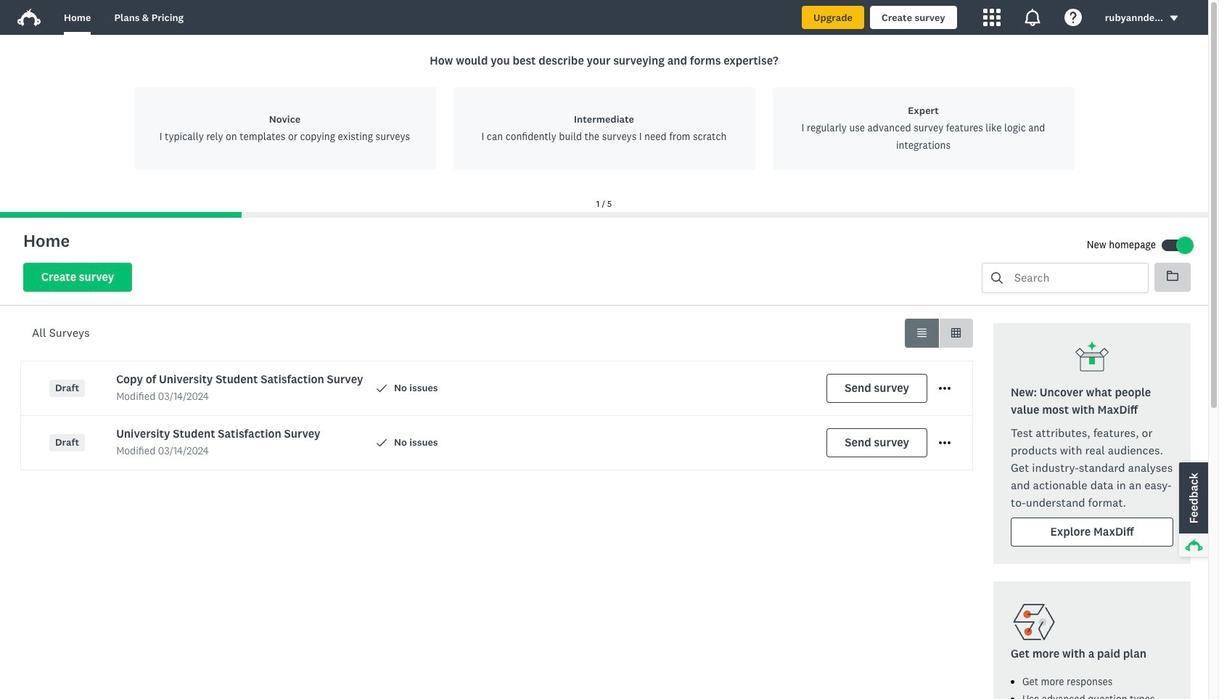 Task type: vqa. For each thing, say whether or not it's contained in the screenshot.
"Dropdown arrow icon"
yes



Task type: describe. For each thing, give the bounding box(es) containing it.
1 brand logo image from the top
[[17, 6, 41, 29]]

notification center icon image
[[1024, 9, 1042, 26]]

3 open menu image from the top
[[940, 442, 951, 445]]

no issues image
[[377, 438, 387, 448]]

help icon image
[[1065, 9, 1083, 26]]

max diff icon image
[[1075, 341, 1110, 375]]

2 folders image from the top
[[1168, 271, 1179, 281]]

search image
[[992, 272, 1004, 284]]



Task type: locate. For each thing, give the bounding box(es) containing it.
products icon image
[[984, 9, 1001, 26], [984, 9, 1001, 26]]

group
[[906, 319, 974, 348]]

open menu image
[[940, 387, 951, 390]]

search image
[[992, 272, 1004, 284]]

open menu image for no issues icon
[[940, 383, 951, 394]]

response based pricing icon image
[[1012, 599, 1058, 646]]

2 brand logo image from the top
[[17, 9, 41, 26]]

Search text field
[[1004, 264, 1149, 293]]

no issues image
[[377, 384, 387, 394]]

folders image
[[1168, 270, 1179, 282], [1168, 271, 1179, 281]]

1 open menu image from the top
[[940, 383, 951, 394]]

open menu image for no issues image
[[940, 437, 951, 449]]

brand logo image
[[17, 6, 41, 29], [17, 9, 41, 26]]

dropdown arrow icon image
[[1170, 13, 1180, 23], [1171, 16, 1179, 21]]

1 folders image from the top
[[1168, 270, 1179, 282]]

open menu image
[[940, 383, 951, 394], [940, 437, 951, 449], [940, 442, 951, 445]]

dialog
[[0, 35, 1209, 218]]

2 open menu image from the top
[[940, 437, 951, 449]]



